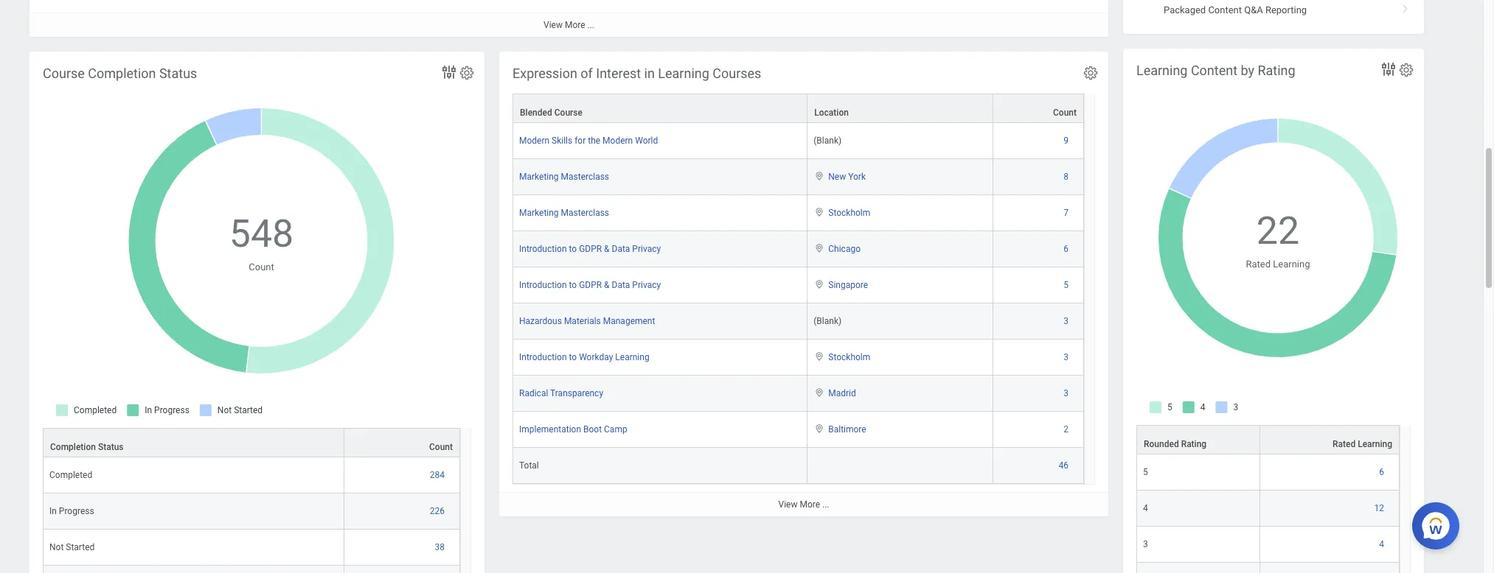 Task type: vqa. For each thing, say whether or not it's contained in the screenshot.
second Low Risk link from the right
no



Task type: locate. For each thing, give the bounding box(es) containing it.
0 vertical spatial course
[[43, 66, 85, 81]]

stockholm for 3
[[829, 353, 871, 363]]

by
[[1241, 63, 1255, 78]]

1 horizontal spatial ...
[[822, 500, 829, 511]]

york
[[848, 172, 866, 182]]

introduction to gdpr & data privacy
[[519, 244, 661, 255], [519, 280, 661, 291]]

configure and view chart data image left configure course completion status image
[[440, 63, 458, 81]]

2 (blank) element from the top
[[814, 314, 842, 327]]

rounded rating
[[1144, 440, 1207, 450]]

stockholm link up madrid link
[[829, 350, 871, 363]]

configure and view chart data image
[[1380, 60, 1398, 78], [440, 63, 458, 81]]

packaged
[[1164, 4, 1206, 15]]

completed
[[49, 471, 92, 481]]

0 vertical spatial count
[[1053, 108, 1077, 118]]

4 down 12 button on the bottom of page
[[1379, 540, 1384, 550]]

marketing for new york
[[519, 172, 559, 182]]

0 horizontal spatial course
[[43, 66, 85, 81]]

6 inside expression of interest in learning courses element
[[1064, 244, 1069, 255]]

rating right rounded
[[1181, 440, 1207, 450]]

1 vertical spatial course
[[554, 108, 583, 118]]

(blank) down location
[[814, 136, 842, 146]]

1 horizontal spatial status
[[159, 66, 197, 81]]

stockholm up madrid link
[[829, 353, 871, 363]]

0 vertical spatial ...
[[587, 20, 594, 30]]

completed element
[[49, 468, 92, 481]]

(blank) element for modern skills for the modern world
[[814, 133, 842, 146]]

6 down 7 button
[[1064, 244, 1069, 255]]

1 horizontal spatial view more ...
[[779, 500, 829, 511]]

q&a
[[1244, 4, 1263, 15]]

2 location image from the top
[[814, 352, 826, 362]]

1 horizontal spatial more
[[800, 500, 820, 511]]

1 vertical spatial count
[[249, 262, 274, 273]]

5 down rounded
[[1143, 468, 1148, 478]]

5 inside button
[[1064, 280, 1069, 291]]

0 vertical spatial view
[[544, 20, 563, 30]]

0 vertical spatial 3 button
[[1064, 316, 1071, 328]]

singapore
[[829, 280, 868, 291]]

1 vertical spatial status
[[98, 443, 124, 453]]

rated inside 22 rated learning
[[1246, 259, 1271, 270]]

boot
[[583, 425, 602, 435]]

learning up 12
[[1358, 440, 1393, 450]]

0 vertical spatial data
[[612, 244, 630, 255]]

2 marketing masterclass link from the top
[[519, 205, 609, 218]]

0 horizontal spatial 6 button
[[1064, 243, 1071, 255]]

1 introduction from the top
[[519, 244, 567, 255]]

1 masterclass from the top
[[561, 172, 609, 182]]

0 horizontal spatial rating
[[1181, 440, 1207, 450]]

1 horizontal spatial 5
[[1143, 468, 1148, 478]]

2 stockholm link from the top
[[829, 350, 871, 363]]

location image
[[814, 171, 826, 182], [814, 207, 826, 218], [814, 243, 826, 254], [814, 388, 826, 398]]

0 vertical spatial introduction to gdpr & data privacy link
[[519, 241, 661, 255]]

count up 284 button on the left
[[429, 443, 453, 453]]

0 vertical spatial view more ...
[[544, 20, 594, 30]]

(blank)
[[814, 136, 842, 146], [814, 317, 842, 327]]

2 stockholm from the top
[[829, 353, 871, 363]]

0 vertical spatial to
[[569, 244, 577, 255]]

content left by
[[1191, 63, 1238, 78]]

0 vertical spatial marketing masterclass
[[519, 172, 609, 182]]

... for bottommost view more ... link
[[822, 500, 829, 511]]

1 vertical spatial masterclass
[[561, 208, 609, 218]]

2 gdpr from the top
[[579, 280, 602, 291]]

location button
[[808, 94, 992, 123]]

2 vertical spatial location image
[[814, 424, 826, 435]]

to left the workday
[[569, 353, 577, 363]]

gdpr
[[579, 244, 602, 255], [579, 280, 602, 291]]

6 button up 5 button
[[1064, 243, 1071, 255]]

marketing
[[519, 172, 559, 182], [519, 208, 559, 218]]

3 introduction from the top
[[519, 353, 567, 363]]

row containing 4
[[1137, 491, 1400, 527]]

location image for baltimore
[[814, 424, 826, 435]]

1 vertical spatial rated
[[1333, 440, 1356, 450]]

reporting
[[1266, 4, 1307, 15]]

modern right the
[[603, 136, 633, 146]]

to
[[569, 244, 577, 255], [569, 280, 577, 291], [569, 353, 577, 363]]

location image for singapore
[[814, 280, 826, 290]]

0 vertical spatial marketing masterclass link
[[519, 169, 609, 182]]

radical transparency
[[519, 389, 603, 399]]

1 vertical spatial stockholm
[[829, 353, 871, 363]]

0 vertical spatial rating
[[1258, 63, 1296, 78]]

0 vertical spatial status
[[159, 66, 197, 81]]

... inside learning content by progress element
[[587, 20, 594, 30]]

new york
[[829, 172, 866, 182]]

rating
[[1258, 63, 1296, 78], [1181, 440, 1207, 450]]

0 vertical spatial stockholm
[[829, 208, 871, 218]]

view more ...
[[544, 20, 594, 30], [779, 500, 829, 511]]

0 horizontal spatial ...
[[587, 20, 594, 30]]

1 (blank) element from the top
[[814, 133, 842, 146]]

status
[[159, 66, 197, 81], [98, 443, 124, 453]]

marketing masterclass
[[519, 172, 609, 182], [519, 208, 609, 218]]

1 vertical spatial (blank)
[[814, 317, 842, 327]]

0 horizontal spatial status
[[98, 443, 124, 453]]

1 vertical spatial 3 button
[[1064, 352, 1071, 364]]

progress
[[59, 507, 94, 517]]

to for stockholm
[[569, 353, 577, 363]]

learning down 22 button
[[1273, 259, 1310, 270]]

completion inside popup button
[[50, 443, 96, 453]]

packaged content q&a reporting link
[[1123, 0, 1424, 25]]

location image for stockholm
[[814, 207, 826, 218]]

2 modern from the left
[[603, 136, 633, 146]]

3 location image from the top
[[814, 424, 826, 435]]

0 vertical spatial rated
[[1246, 259, 1271, 270]]

baltimore link
[[829, 422, 866, 435]]

0 horizontal spatial more
[[565, 20, 585, 30]]

content inside packaged content q&a reporting link
[[1208, 4, 1242, 15]]

of
[[581, 66, 593, 81]]

introduction inside row
[[519, 353, 567, 363]]

(blank) element down location
[[814, 133, 842, 146]]

1 vertical spatial introduction to gdpr & data privacy link
[[519, 277, 661, 291]]

1 vertical spatial rating
[[1181, 440, 1207, 450]]

0 vertical spatial 5
[[1064, 280, 1069, 291]]

1 horizontal spatial rating
[[1258, 63, 1296, 78]]

1 vertical spatial content
[[1191, 63, 1238, 78]]

1 vertical spatial more
[[800, 500, 820, 511]]

to up materials
[[569, 280, 577, 291]]

0 horizontal spatial 6
[[1064, 244, 1069, 255]]

chicago
[[829, 244, 861, 255]]

0 vertical spatial gdpr
[[579, 244, 602, 255]]

7 button
[[1064, 207, 1071, 219]]

2 marketing masterclass from the top
[[519, 208, 609, 218]]

completion
[[88, 66, 156, 81], [50, 443, 96, 453]]

row containing completion status
[[43, 429, 460, 458]]

1 horizontal spatial view
[[779, 500, 798, 511]]

2 vertical spatial to
[[569, 353, 577, 363]]

count button up "284"
[[344, 429, 460, 457]]

count inside 548 count
[[249, 262, 274, 273]]

0 vertical spatial more
[[565, 20, 585, 30]]

stockholm inside row
[[829, 353, 871, 363]]

1 vertical spatial to
[[569, 280, 577, 291]]

1 vertical spatial introduction
[[519, 280, 567, 291]]

rated learning
[[1333, 440, 1393, 450]]

row containing blended course
[[513, 94, 1084, 123]]

0 vertical spatial stockholm link
[[829, 205, 871, 218]]

3 for radical transparency
[[1064, 389, 1069, 399]]

4
[[1143, 504, 1148, 514], [1379, 540, 1384, 550]]

count
[[1053, 108, 1077, 118], [249, 262, 274, 273], [429, 443, 453, 453]]

(blank) down the singapore
[[814, 317, 842, 327]]

2 data from the top
[[612, 280, 630, 291]]

2 privacy from the top
[[632, 280, 661, 291]]

rating right by
[[1258, 63, 1296, 78]]

0 vertical spatial content
[[1208, 4, 1242, 15]]

count inside expression of interest in learning courses element
[[1053, 108, 1077, 118]]

configure and view chart data image left configure learning content by rating image in the right of the page
[[1380, 60, 1398, 78]]

2 marketing from the top
[[519, 208, 559, 218]]

stockholm link down new york
[[829, 205, 871, 218]]

...
[[587, 20, 594, 30], [822, 500, 829, 511]]

1 marketing from the top
[[519, 172, 559, 182]]

world
[[635, 136, 658, 146]]

1 horizontal spatial configure and view chart data image
[[1380, 60, 1398, 78]]

1 horizontal spatial count button
[[993, 94, 1084, 123]]

6 inside learning content by rating 'element'
[[1379, 468, 1384, 478]]

row
[[513, 94, 1084, 123], [513, 123, 1084, 159], [513, 159, 1084, 196], [513, 196, 1084, 232], [513, 232, 1084, 268], [513, 268, 1084, 304], [513, 304, 1084, 340], [513, 340, 1084, 376], [513, 376, 1084, 412], [513, 412, 1084, 449], [1137, 426, 1400, 455], [43, 429, 460, 458], [513, 449, 1084, 485], [1137, 455, 1400, 491], [43, 458, 460, 494], [1137, 491, 1400, 527], [43, 494, 460, 530], [1137, 527, 1400, 564], [43, 530, 460, 567], [1137, 564, 1400, 574], [43, 567, 460, 574]]

0 horizontal spatial count button
[[344, 429, 460, 457]]

location image
[[814, 280, 826, 290], [814, 352, 826, 362], [814, 424, 826, 435]]

&
[[604, 244, 610, 255], [604, 280, 610, 291]]

1 data from the top
[[612, 244, 630, 255]]

0 vertical spatial (blank) element
[[814, 133, 842, 146]]

blended
[[520, 108, 552, 118]]

in
[[49, 507, 57, 517]]

2 button
[[1064, 424, 1071, 436]]

course completion status element
[[30, 52, 485, 574]]

0 vertical spatial count button
[[993, 94, 1084, 123]]

marketing masterclass for new york
[[519, 172, 609, 182]]

1 location image from the top
[[814, 171, 826, 182]]

0 horizontal spatial modern
[[519, 136, 550, 146]]

2 (blank) from the top
[[814, 317, 842, 327]]

1 to from the top
[[569, 244, 577, 255]]

0 vertical spatial (blank)
[[814, 136, 842, 146]]

1 vertical spatial 5
[[1143, 468, 1148, 478]]

1 horizontal spatial rated
[[1333, 440, 1356, 450]]

12 button
[[1374, 503, 1387, 515]]

content for packaged
[[1208, 4, 1242, 15]]

more inside learning content by progress element
[[565, 20, 585, 30]]

masterclass
[[561, 172, 609, 182], [561, 208, 609, 218]]

singapore link
[[829, 277, 868, 291]]

course
[[43, 66, 85, 81], [554, 108, 583, 118]]

284
[[430, 471, 445, 481]]

3 button for stockholm
[[1064, 352, 1071, 364]]

3 3 button from the top
[[1064, 388, 1071, 400]]

2 3 button from the top
[[1064, 352, 1071, 364]]

5 down 7 button
[[1064, 280, 1069, 291]]

data
[[612, 244, 630, 255], [612, 280, 630, 291]]

0 horizontal spatial count
[[249, 262, 274, 273]]

content left q&a
[[1208, 4, 1242, 15]]

introduction
[[519, 244, 567, 255], [519, 280, 567, 291], [519, 353, 567, 363]]

blended course button
[[513, 94, 807, 123]]

management
[[603, 317, 655, 327]]

1 vertical spatial gdpr
[[579, 280, 602, 291]]

1 vertical spatial view more ...
[[779, 500, 829, 511]]

count down 548 button
[[249, 262, 274, 273]]

3 for introduction to workday learning
[[1064, 353, 1069, 363]]

1 vertical spatial (blank) element
[[814, 314, 842, 327]]

marketing masterclass link for new york
[[519, 169, 609, 182]]

... for view more ... link to the top
[[587, 20, 594, 30]]

2 vertical spatial count
[[429, 443, 453, 453]]

1 vertical spatial &
[[604, 280, 610, 291]]

introduction for stockholm
[[519, 353, 567, 363]]

1 horizontal spatial 6
[[1379, 468, 1384, 478]]

6 button
[[1064, 243, 1071, 255], [1379, 467, 1387, 479]]

count button
[[993, 94, 1084, 123], [344, 429, 460, 457]]

0 vertical spatial &
[[604, 244, 610, 255]]

38
[[435, 543, 445, 553]]

3 to from the top
[[569, 353, 577, 363]]

7
[[1064, 208, 1069, 218]]

0 horizontal spatial view
[[544, 20, 563, 30]]

view more ... link
[[30, 13, 1109, 37], [499, 493, 1109, 517]]

4 location image from the top
[[814, 388, 826, 398]]

completion status button
[[44, 429, 344, 457]]

6 down rated learning
[[1379, 468, 1384, 478]]

1 vertical spatial data
[[612, 280, 630, 291]]

learning down the management
[[615, 353, 650, 363]]

content
[[1208, 4, 1242, 15], [1191, 63, 1238, 78]]

to up hazardous materials management link
[[569, 244, 577, 255]]

0 vertical spatial 6 button
[[1064, 243, 1071, 255]]

row containing not started
[[43, 530, 460, 567]]

masterclass for stockholm
[[561, 208, 609, 218]]

row containing 5
[[1137, 455, 1400, 491]]

count button up 9
[[993, 94, 1084, 123]]

0 horizontal spatial rated
[[1246, 259, 1271, 270]]

more
[[565, 20, 585, 30], [800, 500, 820, 511]]

modern skills for the modern world link
[[519, 133, 658, 146]]

marketing masterclass link
[[519, 169, 609, 182], [519, 205, 609, 218]]

1 horizontal spatial course
[[554, 108, 583, 118]]

1 location image from the top
[[814, 280, 826, 290]]

stockholm up chicago link on the right of the page
[[829, 208, 871, 218]]

6 button inside row
[[1379, 467, 1387, 479]]

2 location image from the top
[[814, 207, 826, 218]]

rated
[[1246, 259, 1271, 270], [1333, 440, 1356, 450]]

3 location image from the top
[[814, 243, 826, 254]]

configure course completion status image
[[459, 65, 475, 81]]

2 horizontal spatial count
[[1053, 108, 1077, 118]]

1 horizontal spatial modern
[[603, 136, 633, 146]]

stockholm for 7
[[829, 208, 871, 218]]

6 button down rated learning
[[1379, 467, 1387, 479]]

view inside learning content by progress element
[[544, 20, 563, 30]]

0 vertical spatial introduction
[[519, 244, 567, 255]]

course completion status
[[43, 66, 197, 81]]

modern left skills
[[519, 136, 550, 146]]

1 vertical spatial 6 button
[[1379, 467, 1387, 479]]

1 vertical spatial stockholm link
[[829, 350, 871, 363]]

cell
[[808, 449, 993, 485], [1137, 564, 1260, 574], [1260, 564, 1400, 574], [43, 567, 344, 574], [344, 567, 460, 574]]

1 vertical spatial view more ... link
[[499, 493, 1109, 517]]

0 vertical spatial introduction to gdpr & data privacy
[[519, 244, 661, 255]]

1 (blank) from the top
[[814, 136, 842, 146]]

1 vertical spatial ...
[[822, 500, 829, 511]]

1 stockholm link from the top
[[829, 205, 871, 218]]

0 horizontal spatial 5
[[1064, 280, 1069, 291]]

... inside expression of interest in learning courses element
[[822, 500, 829, 511]]

radical
[[519, 389, 548, 399]]

38 button
[[435, 542, 447, 554]]

0 vertical spatial location image
[[814, 280, 826, 290]]

in progress element
[[49, 504, 94, 517]]

4 down rounded
[[1143, 504, 1148, 514]]

0 horizontal spatial configure and view chart data image
[[440, 63, 458, 81]]

1 vertical spatial 4
[[1379, 540, 1384, 550]]

3
[[1064, 317, 1069, 327], [1064, 353, 1069, 363], [1064, 389, 1069, 399], [1143, 540, 1148, 550]]

expression of interest in learning courses element
[[499, 52, 1109, 517]]

hazardous materials management
[[519, 317, 655, 327]]

rating inside popup button
[[1181, 440, 1207, 450]]

count up 9
[[1053, 108, 1077, 118]]

0 vertical spatial completion
[[88, 66, 156, 81]]

2 vertical spatial introduction
[[519, 353, 567, 363]]

1 horizontal spatial 4
[[1379, 540, 1384, 550]]

content inside learning content by rating 'element'
[[1191, 63, 1238, 78]]

1 3 button from the top
[[1064, 316, 1071, 328]]

marketing for stockholm
[[519, 208, 559, 218]]

(blank) element down the singapore
[[814, 314, 842, 327]]

5
[[1064, 280, 1069, 291], [1143, 468, 1148, 478]]

1 vertical spatial marketing masterclass
[[519, 208, 609, 218]]

2 vertical spatial 3 button
[[1064, 388, 1071, 400]]

(blank) element
[[814, 133, 842, 146], [814, 314, 842, 327]]

configure and view chart data image inside learning content by rating 'element'
[[1380, 60, 1398, 78]]

1 marketing masterclass link from the top
[[519, 169, 609, 182]]

1 vertical spatial 6
[[1379, 468, 1384, 478]]

configure and view chart data image inside course completion status element
[[440, 63, 458, 81]]

3 inside learning content by rating 'element'
[[1143, 540, 1148, 550]]

learning content by rating
[[1137, 63, 1296, 78]]

row containing radical transparency
[[513, 376, 1084, 412]]

learning content by rating element
[[1123, 49, 1424, 574]]

stockholm
[[829, 208, 871, 218], [829, 353, 871, 363]]

(blank) element for hazardous materials management
[[814, 314, 842, 327]]

new
[[829, 172, 846, 182]]

1 stockholm from the top
[[829, 208, 871, 218]]

introduction to workday learning link
[[519, 350, 650, 363]]

madrid
[[829, 389, 856, 399]]

1 vertical spatial completion
[[50, 443, 96, 453]]

12
[[1374, 504, 1384, 514]]

2 masterclass from the top
[[561, 208, 609, 218]]

modern
[[519, 136, 550, 146], [603, 136, 633, 146]]

1 marketing masterclass from the top
[[519, 172, 609, 182]]

1 vertical spatial marketing masterclass link
[[519, 205, 609, 218]]

0 horizontal spatial view more ...
[[544, 20, 594, 30]]

1 vertical spatial view
[[779, 500, 798, 511]]

0 vertical spatial masterclass
[[561, 172, 609, 182]]

row containing hazardous materials management
[[513, 304, 1084, 340]]

1 vertical spatial introduction to gdpr & data privacy
[[519, 280, 661, 291]]



Task type: describe. For each thing, give the bounding box(es) containing it.
2 introduction to gdpr & data privacy link from the top
[[519, 277, 661, 291]]

content for learning
[[1191, 63, 1238, 78]]

masterclass for new york
[[561, 172, 609, 182]]

5 button
[[1064, 280, 1071, 291]]

the
[[588, 136, 600, 146]]

9 button
[[1064, 135, 1071, 147]]

learning down packaged
[[1137, 63, 1188, 78]]

location image for chicago
[[814, 243, 826, 254]]

courses
[[713, 66, 761, 81]]

location image for new york
[[814, 171, 826, 182]]

introduction for chicago
[[519, 244, 567, 255]]

radical transparency link
[[519, 386, 603, 399]]

workday
[[579, 353, 613, 363]]

284 button
[[430, 470, 447, 482]]

8
[[1064, 172, 1069, 182]]

548
[[229, 212, 294, 257]]

configure expression of interest in learning courses image
[[1083, 65, 1099, 81]]

expression
[[513, 66, 577, 81]]

madrid link
[[829, 386, 856, 399]]

5 inside learning content by rating 'element'
[[1143, 468, 1148, 478]]

modern skills for the modern world
[[519, 136, 658, 146]]

baltimore
[[829, 425, 866, 435]]

row containing rounded rating
[[1137, 426, 1400, 455]]

row containing total
[[513, 449, 1084, 485]]

configure and view chart data image for 22
[[1380, 60, 1398, 78]]

chevron right image
[[1396, 0, 1415, 14]]

learning inside 22 rated learning
[[1273, 259, 1310, 270]]

location image for madrid
[[814, 388, 826, 398]]

more inside expression of interest in learning courses element
[[800, 500, 820, 511]]

46
[[1059, 461, 1069, 471]]

skills
[[552, 136, 573, 146]]

22
[[1257, 209, 1300, 254]]

marketing masterclass for stockholm
[[519, 208, 609, 218]]

22 button
[[1257, 206, 1302, 257]]

1 vertical spatial count button
[[344, 429, 460, 457]]

hazardous materials management link
[[519, 314, 655, 327]]

packaged content q&a reporting
[[1164, 4, 1307, 15]]

2 & from the top
[[604, 280, 610, 291]]

9
[[1064, 136, 1069, 146]]

implementation boot camp
[[519, 425, 627, 435]]

1 privacy from the top
[[632, 244, 661, 255]]

expression of interest in learning courses
[[513, 66, 761, 81]]

total
[[519, 461, 539, 471]]

in progress
[[49, 507, 94, 517]]

not
[[49, 543, 64, 553]]

completion status
[[50, 443, 124, 453]]

status inside popup button
[[98, 443, 124, 453]]

interest
[[596, 66, 641, 81]]

4 button
[[1379, 539, 1387, 551]]

configure and view chart data image for 548
[[440, 63, 458, 81]]

46 button
[[1059, 460, 1071, 472]]

learning content by progress element
[[30, 0, 1109, 37]]

548 button
[[229, 209, 296, 260]]

not started
[[49, 543, 95, 553]]

for
[[575, 136, 586, 146]]

row containing completed
[[43, 458, 460, 494]]

1 introduction to gdpr & data privacy from the top
[[519, 244, 661, 255]]

0 vertical spatial view more ... link
[[30, 13, 1109, 37]]

stockholm link for 7
[[829, 205, 871, 218]]

in
[[644, 66, 655, 81]]

22 rated learning
[[1246, 209, 1310, 270]]

3 button for madrid
[[1064, 388, 1071, 400]]

course inside popup button
[[554, 108, 583, 118]]

0 vertical spatial 4
[[1143, 504, 1148, 514]]

introduction to workday learning
[[519, 353, 650, 363]]

2
[[1064, 425, 1069, 435]]

configure learning content by rating image
[[1398, 62, 1415, 78]]

row containing in progress
[[43, 494, 460, 530]]

rounded rating button
[[1137, 426, 1260, 454]]

to for chicago
[[569, 244, 577, 255]]

new york link
[[829, 169, 866, 182]]

row containing modern skills for the modern world
[[513, 123, 1084, 159]]

1 horizontal spatial count
[[429, 443, 453, 453]]

started
[[66, 543, 95, 553]]

blended course
[[520, 108, 583, 118]]

view more ... inside expression of interest in learning courses element
[[779, 500, 829, 511]]

6 button inside expression of interest in learning courses element
[[1064, 243, 1071, 255]]

implementation boot camp link
[[519, 422, 627, 435]]

4 inside 4 'button'
[[1379, 540, 1384, 550]]

not started element
[[49, 540, 95, 553]]

rated inside popup button
[[1333, 440, 1356, 450]]

view more ... inside learning content by progress element
[[544, 20, 594, 30]]

location
[[814, 108, 849, 118]]

(blank) for modern skills for the modern world
[[814, 136, 842, 146]]

1 introduction to gdpr & data privacy link from the top
[[519, 241, 661, 255]]

1 modern from the left
[[519, 136, 550, 146]]

implementation
[[519, 425, 581, 435]]

2 introduction to gdpr & data privacy from the top
[[519, 280, 661, 291]]

226
[[430, 507, 445, 517]]

3 for hazardous materials management
[[1064, 317, 1069, 327]]

rated learning button
[[1260, 426, 1399, 454]]

learning right the in
[[658, 66, 709, 81]]

(blank) for hazardous materials management
[[814, 317, 842, 327]]

1 & from the top
[[604, 244, 610, 255]]

rounded
[[1144, 440, 1179, 450]]

8 button
[[1064, 171, 1071, 183]]

location image for stockholm
[[814, 352, 826, 362]]

2 to from the top
[[569, 280, 577, 291]]

total element
[[519, 458, 539, 471]]

camp
[[604, 425, 627, 435]]

stockholm link for 3
[[829, 350, 871, 363]]

transparency
[[550, 389, 603, 399]]

548 count
[[229, 212, 294, 273]]

materials
[[564, 317, 601, 327]]

marketing masterclass link for stockholm
[[519, 205, 609, 218]]

learning inside popup button
[[1358, 440, 1393, 450]]

row containing implementation boot camp
[[513, 412, 1084, 449]]

hazardous
[[519, 317, 562, 327]]

chicago link
[[829, 241, 861, 255]]

row containing introduction to workday learning
[[513, 340, 1084, 376]]

row containing 3
[[1137, 527, 1400, 564]]

1 gdpr from the top
[[579, 244, 602, 255]]

226 button
[[430, 506, 447, 518]]

view inside expression of interest in learning courses element
[[779, 500, 798, 511]]

cell inside expression of interest in learning courses element
[[808, 449, 993, 485]]

2 introduction from the top
[[519, 280, 567, 291]]



